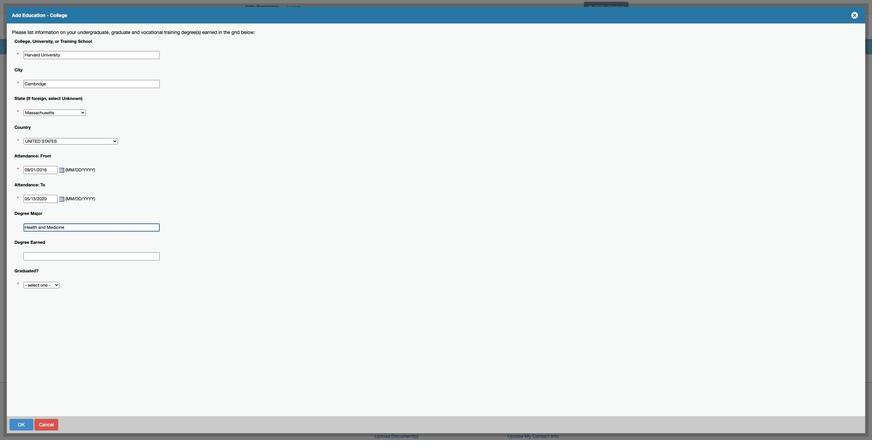 Task type: vqa. For each thing, say whether or not it's contained in the screenshot.
Illinois Department of Financial and Professional Regulation image
yes



Task type: locate. For each thing, give the bounding box(es) containing it.
close window image
[[850, 10, 861, 21]]

None image field
[[57, 168, 64, 174], [57, 197, 64, 202], [57, 168, 64, 174], [57, 197, 64, 202]]

None text field
[[23, 51, 160, 59], [23, 80, 160, 88], [23, 166, 57, 175], [23, 224, 160, 232], [23, 51, 160, 59], [23, 80, 160, 88], [23, 166, 57, 175], [23, 224, 160, 232]]

None text field
[[23, 195, 57, 203], [23, 253, 160, 261], [23, 195, 57, 203], [23, 253, 160, 261]]

None button
[[9, 420, 33, 431], [35, 420, 58, 431], [143, 420, 171, 431], [172, 420, 191, 431], [816, 420, 858, 431], [9, 420, 33, 431], [35, 420, 58, 431], [143, 420, 171, 431], [172, 420, 191, 431], [816, 420, 858, 431]]

illinois department of financial and professional regulation image
[[242, 15, 397, 37]]



Task type: describe. For each thing, give the bounding box(es) containing it.
close window image
[[850, 10, 861, 21]]

delete this row image
[[154, 88, 160, 93]]

shopping cart image
[[589, 5, 592, 9]]



